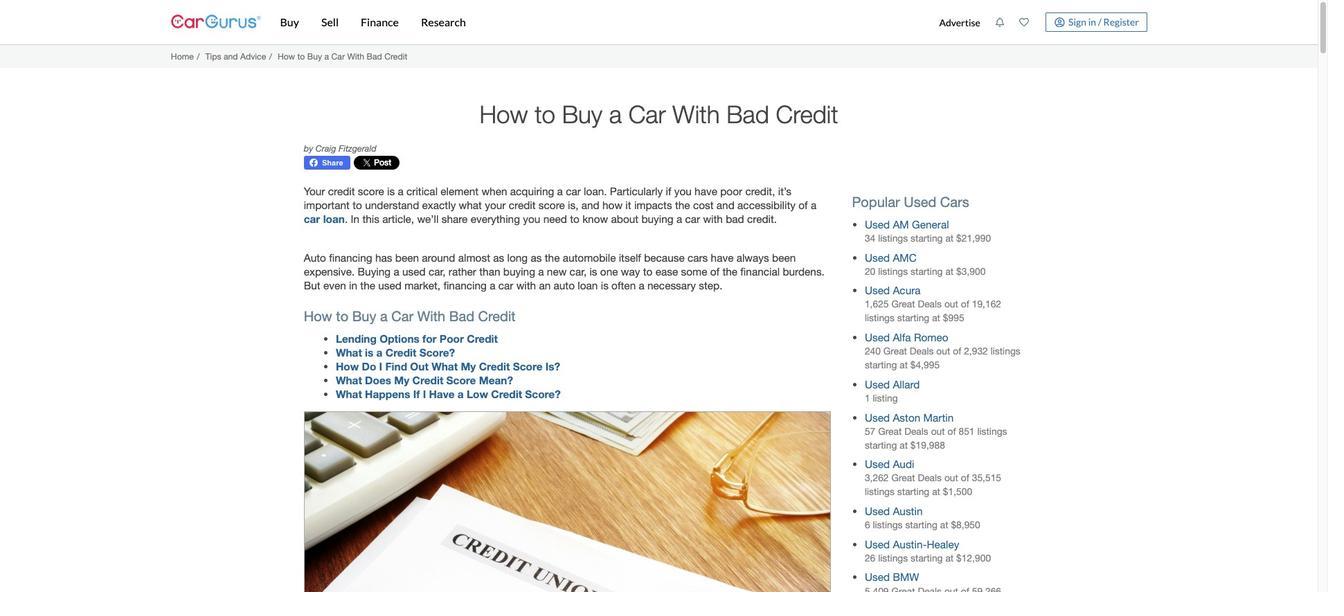 Task type: vqa. For each thing, say whether or not it's contained in the screenshot.
Lakewood, on the right of the page
no



Task type: locate. For each thing, give the bounding box(es) containing it.
you right if
[[674, 185, 692, 197]]

acura
[[893, 284, 921, 297]]

user icon image
[[1054, 17, 1065, 27]]

1 horizontal spatial score
[[539, 199, 565, 211]]

out up $995
[[944, 299, 958, 310]]

at up allard in the bottom of the page
[[900, 359, 908, 371]]

sell
[[321, 15, 339, 28]]

around
[[422, 251, 455, 264]]

0 horizontal spatial with
[[347, 51, 364, 61]]

used aston martin
[[865, 411, 954, 423]]

healey
[[927, 538, 959, 550]]

starting inside used am general 34 listings starting at $21,990
[[911, 233, 943, 244]]

loan inside the auto financing has been around almost as long as the automobile itself because cars have always been expensive. buying a used car, rather than buying a new car, is one way to ease some of the financial burdens. but even in the used market, financing a car with an auto loan is often a necessary step.
[[578, 279, 598, 292]]

0 horizontal spatial bad
[[367, 51, 382, 61]]

with left an
[[516, 279, 536, 292]]

of for used acura
[[961, 299, 969, 310]]

credit union loan image
[[304, 412, 831, 592]]

1 horizontal spatial been
[[772, 251, 796, 264]]

acquiring
[[510, 185, 554, 197]]

do
[[362, 360, 376, 373]]

great down acura
[[891, 299, 915, 310]]

saved cars image
[[1019, 17, 1029, 27]]

1 vertical spatial score
[[539, 199, 565, 211]]

share
[[442, 213, 468, 225]]

know
[[582, 213, 608, 225]]

score up understand
[[358, 185, 384, 197]]

3,262
[[865, 472, 889, 484]]

buying down long
[[503, 265, 535, 278]]

car down cost
[[685, 213, 700, 225]]

menu bar
[[261, 0, 932, 44]]

at inside the used austin 6 listings starting at $8,950
[[940, 519, 948, 530]]

home / tips and advice / how to buy a car with bad credit
[[171, 51, 407, 61]]

2 as from the left
[[531, 251, 542, 264]]

at left the $1,500
[[932, 486, 940, 497]]

1 vertical spatial used
[[378, 279, 402, 292]]

used bmw
[[865, 571, 919, 583]]

score? down is?
[[525, 388, 561, 400]]

/
[[1098, 16, 1102, 28], [197, 51, 200, 61], [269, 51, 272, 61]]

1 horizontal spatial score?
[[525, 388, 561, 400]]

menu containing sign in / register
[[932, 3, 1147, 42]]

used inside used amc 20 listings starting at $3,900
[[865, 251, 890, 264]]

starting down the used austin-healey link on the right bottom of the page
[[911, 552, 943, 563]]

starting inside 1,625 great deals out of 19,162 listings starting at
[[897, 313, 929, 324]]

you left need
[[523, 213, 540, 225]]

happens
[[365, 388, 410, 400]]

find
[[385, 360, 407, 373]]

starting down 240
[[865, 359, 897, 371]]

used up market,
[[402, 265, 426, 278]]

menu
[[932, 3, 1147, 42]]

at left $995
[[932, 313, 940, 324]]

of inside 1,625 great deals out of 19,162 listings starting at
[[961, 299, 969, 310]]

my up low
[[461, 360, 476, 373]]

used up 1,625
[[865, 284, 890, 297]]

and right the "tips" on the left of the page
[[224, 51, 238, 61]]

impacts
[[634, 199, 672, 211]]

tips and advice link
[[205, 51, 266, 61]]

car down than
[[498, 279, 513, 292]]

buying down impacts on the top of the page
[[641, 213, 673, 225]]

3,262 great deals out of 35,515 listings starting at
[[865, 472, 1001, 497]]

it
[[625, 199, 631, 211]]

of up step.
[[710, 265, 720, 278]]

1 horizontal spatial buying
[[641, 213, 673, 225]]

austin-
[[893, 538, 927, 550]]

credit up important
[[328, 185, 355, 197]]

is up do
[[365, 346, 373, 359]]

loan down important
[[323, 213, 345, 225]]

deals for alfa
[[910, 346, 934, 357]]

used inside the used austin 6 listings starting at $8,950
[[865, 505, 890, 517]]

with inside "your credit score is a critical element when acquiring a car loan. particularly if you have poor credit, it's important to understand exactly what your credit score is, and how it impacts the cost and accessibility of a car loan . in this article, we'll share everything you need to know about buying a car with bad credit."
[[703, 213, 723, 225]]

at down general in the top of the page
[[945, 233, 954, 244]]

starting inside 57 great deals out of 851 listings starting at
[[865, 439, 897, 451]]

my down find on the bottom left
[[394, 374, 409, 387]]

0 horizontal spatial used
[[378, 279, 402, 292]]

new
[[547, 265, 567, 278]]

0 vertical spatial have
[[695, 185, 717, 197]]

have right cars
[[711, 251, 734, 264]]

26
[[865, 552, 875, 563]]

car,
[[429, 265, 446, 278], [570, 265, 587, 278]]

used down buying
[[378, 279, 402, 292]]

i right if
[[423, 388, 426, 400]]

listings down 3,262
[[865, 486, 895, 497]]

great down alfa
[[883, 346, 907, 357]]

is
[[387, 185, 395, 197], [590, 265, 597, 278], [601, 279, 609, 292], [365, 346, 373, 359]]

what
[[336, 346, 362, 359], [432, 360, 458, 373], [336, 374, 362, 387], [336, 388, 362, 400]]

1 horizontal spatial in
[[1088, 16, 1096, 28]]

at up audi
[[900, 439, 908, 451]]

used up 57
[[865, 411, 890, 423]]

0 vertical spatial loan
[[323, 213, 345, 225]]

research button
[[410, 0, 477, 44]]

deals down the $19,988
[[918, 472, 942, 484]]

what
[[459, 199, 482, 211]]

listings inside the used austin 6 listings starting at $8,950
[[873, 519, 903, 530]]

listings down used amc link
[[878, 266, 908, 277]]

loan inside "your credit score is a critical element when acquiring a car loan. particularly if you have poor credit, it's important to understand exactly what your credit score is, and how it impacts the cost and accessibility of a car loan . in this article, we'll share everything you need to know about buying a car with bad credit."
[[323, 213, 345, 225]]

at inside 3,262 great deals out of 35,515 listings starting at
[[932, 486, 940, 497]]

great for aston
[[878, 426, 902, 437]]

market,
[[405, 279, 440, 292]]

at left $3,900
[[945, 266, 954, 277]]

1 vertical spatial you
[[523, 213, 540, 225]]

1 horizontal spatial you
[[674, 185, 692, 197]]

used up listing
[[865, 378, 890, 390]]

deals down the used aston martin link at bottom right
[[904, 426, 928, 437]]

is inside lending options for poor credit what is a credit score? how do i find out what my credit score is? what does my credit score mean? what happens if i have a low credit score?
[[365, 346, 373, 359]]

used for am
[[865, 218, 890, 231]]

used for austin-
[[865, 538, 890, 550]]

car, down around
[[429, 265, 446, 278]]

1 horizontal spatial used
[[402, 265, 426, 278]]

0 horizontal spatial car,
[[429, 265, 446, 278]]

2 horizontal spatial /
[[1098, 16, 1102, 28]]

used audi link
[[865, 458, 914, 470]]

loan
[[323, 213, 345, 225], [578, 279, 598, 292]]

of right accessibility
[[799, 199, 808, 211]]

0 vertical spatial score
[[358, 185, 384, 197]]

1 vertical spatial my
[[394, 374, 409, 387]]

/ left the register
[[1098, 16, 1102, 28]]

listings down used austin link
[[873, 519, 903, 530]]

even
[[323, 279, 346, 292]]

1,625 great deals out of 19,162 listings starting at
[[865, 299, 1001, 324]]

great inside 240 great deals out of 2,932 listings starting at
[[883, 346, 907, 357]]

0 horizontal spatial score
[[446, 374, 476, 387]]

advertise
[[939, 16, 980, 28]]

car, down automobile
[[570, 265, 587, 278]]

i right do
[[379, 360, 382, 373]]

often
[[611, 279, 636, 292]]

great inside 3,262 great deals out of 35,515 listings starting at
[[891, 472, 915, 484]]

bad
[[726, 213, 744, 225]]

deals inside 57 great deals out of 851 listings starting at
[[904, 426, 928, 437]]

of left 851 in the right of the page
[[948, 426, 956, 437]]

the down buying
[[360, 279, 375, 292]]

starting down general in the top of the page
[[911, 233, 943, 244]]

sign in / register
[[1068, 16, 1139, 28]]

starting down amc
[[911, 266, 943, 277]]

starting inside the used austin 6 listings starting at $8,950
[[905, 519, 937, 530]]

deals up $4,995
[[910, 346, 934, 357]]

the
[[675, 199, 690, 211], [545, 251, 560, 264], [722, 265, 737, 278], [360, 279, 375, 292]]

1 vertical spatial loan
[[578, 279, 598, 292]]

great inside 1,625 great deals out of 19,162 listings starting at
[[891, 299, 915, 310]]

used up 240
[[865, 331, 890, 344]]

1 vertical spatial in
[[349, 279, 357, 292]]

0 vertical spatial score?
[[419, 346, 455, 359]]

240 great deals out of 2,932 listings starting at
[[865, 346, 1020, 371]]

used inside used allard 1 listing
[[865, 378, 890, 390]]

deals down acura
[[918, 299, 942, 310]]

deals inside 3,262 great deals out of 35,515 listings starting at
[[918, 472, 942, 484]]

used up 20
[[865, 251, 890, 264]]

buying
[[641, 213, 673, 225], [503, 265, 535, 278]]

1 horizontal spatial /
[[269, 51, 272, 61]]

0 horizontal spatial you
[[523, 213, 540, 225]]

deals for audi
[[918, 472, 942, 484]]

great inside 57 great deals out of 851 listings starting at
[[878, 426, 902, 437]]

important
[[304, 199, 350, 211]]

financial
[[740, 265, 780, 278]]

how do i find out what my credit score is? link
[[336, 360, 560, 373]]

in right sign
[[1088, 16, 1096, 28]]

is down one
[[601, 279, 609, 292]]

used for amc
[[865, 251, 890, 264]]

1 vertical spatial with
[[673, 100, 720, 128]]

been
[[395, 251, 419, 264], [772, 251, 796, 264]]

of left "2,932" in the bottom of the page
[[953, 346, 961, 357]]

buy button
[[269, 0, 310, 44]]

loan right auto
[[578, 279, 598, 292]]

to
[[297, 51, 305, 61], [535, 100, 555, 128], [353, 199, 362, 211], [570, 213, 579, 225], [643, 265, 653, 278], [336, 308, 348, 324]]

used inside used am general 34 listings starting at $21,990
[[865, 218, 890, 231]]

at
[[945, 233, 954, 244], [945, 266, 954, 277], [932, 313, 940, 324], [900, 359, 908, 371], [900, 439, 908, 451], [932, 486, 940, 497], [940, 519, 948, 530], [945, 552, 954, 563]]

listings up used bmw
[[878, 552, 908, 563]]

an
[[539, 279, 551, 292]]

0 vertical spatial my
[[461, 360, 476, 373]]

1 horizontal spatial loan
[[578, 279, 598, 292]]

0 horizontal spatial as
[[493, 251, 504, 264]]

0 horizontal spatial buying
[[503, 265, 535, 278]]

listings inside used amc 20 listings starting at $3,900
[[878, 266, 908, 277]]

2 horizontal spatial car
[[628, 100, 666, 128]]

used up 6
[[865, 505, 890, 517]]

used for alfa
[[865, 331, 890, 344]]

used for austin
[[865, 505, 890, 517]]

out for used aston martin
[[931, 426, 945, 437]]

0 horizontal spatial /
[[197, 51, 200, 61]]

as up than
[[493, 251, 504, 264]]

used up 26
[[865, 538, 890, 550]]

been right has
[[395, 251, 419, 264]]

2 vertical spatial car
[[391, 308, 414, 324]]

out up the $1,500
[[944, 472, 958, 484]]

0 vertical spatial with
[[703, 213, 723, 225]]

the inside "your credit score is a critical element when acquiring a car loan. particularly if you have poor credit, it's important to understand exactly what your credit score is, and how it impacts the cost and accessibility of a car loan . in this article, we'll share everything you need to know about buying a car with bad credit."
[[675, 199, 690, 211]]

deals inside 240 great deals out of 2,932 listings starting at
[[910, 346, 934, 357]]

0 horizontal spatial loan
[[323, 213, 345, 225]]

buy inside dropdown button
[[280, 15, 299, 28]]

great down audi
[[891, 472, 915, 484]]

credit down acquiring
[[509, 199, 536, 211]]

0 vertical spatial financing
[[329, 251, 372, 264]]

0 vertical spatial you
[[674, 185, 692, 197]]

0 horizontal spatial in
[[349, 279, 357, 292]]

starting up austin
[[897, 486, 929, 497]]

and up know
[[581, 199, 599, 211]]

credit
[[384, 51, 407, 61], [776, 100, 838, 128], [478, 308, 516, 324], [467, 333, 498, 345], [385, 346, 416, 359], [479, 360, 510, 373], [412, 374, 443, 387], [491, 388, 522, 400]]

1 vertical spatial car
[[628, 100, 666, 128]]

is up understand
[[387, 185, 395, 197]]

in
[[1088, 16, 1096, 28], [349, 279, 357, 292]]

0 horizontal spatial financing
[[329, 251, 372, 264]]

1 horizontal spatial i
[[423, 388, 426, 400]]

have inside "your credit score is a critical element when acquiring a car loan. particularly if you have poor credit, it's important to understand exactly what your credit score is, and how it impacts the cost and accessibility of a car loan . in this article, we'll share everything you need to know about buying a car with bad credit."
[[695, 185, 717, 197]]

1 vertical spatial score?
[[525, 388, 561, 400]]

financing up expensive.
[[329, 251, 372, 264]]

at up healey
[[940, 519, 948, 530]]

used allard link
[[865, 378, 920, 390]]

buy
[[280, 15, 299, 28], [307, 51, 322, 61], [562, 100, 602, 128], [352, 308, 376, 324]]

by craig fitzgerald
[[304, 143, 376, 154]]

1 horizontal spatial with
[[703, 213, 723, 225]]

great right 57
[[878, 426, 902, 437]]

you
[[674, 185, 692, 197], [523, 213, 540, 225]]

used for audi
[[865, 458, 890, 470]]

out for used acura
[[944, 299, 958, 310]]

0 horizontal spatial with
[[516, 279, 536, 292]]

financing down rather
[[443, 279, 487, 292]]

1 horizontal spatial score
[[513, 360, 543, 373]]

understand
[[365, 199, 419, 211]]

out down martin
[[931, 426, 945, 437]]

fitzgerald
[[339, 143, 376, 154]]

used austin link
[[865, 505, 923, 517]]

of inside 57 great deals out of 851 listings starting at
[[948, 426, 956, 437]]

listing
[[873, 393, 898, 404]]

1 horizontal spatial with
[[417, 308, 445, 324]]

out inside 1,625 great deals out of 19,162 listings starting at
[[944, 299, 958, 310]]

2 vertical spatial bad
[[449, 308, 474, 324]]

great for alfa
[[883, 346, 907, 357]]

1 vertical spatial have
[[711, 251, 734, 264]]

used down 26
[[865, 571, 890, 583]]

used up 34 on the top right
[[865, 218, 890, 231]]

1 vertical spatial with
[[516, 279, 536, 292]]

at inside used austin-healey 26 listings starting at $12,900
[[945, 552, 954, 563]]

deals inside 1,625 great deals out of 19,162 listings starting at
[[918, 299, 942, 310]]

home link
[[171, 51, 194, 61]]

0 vertical spatial i
[[379, 360, 382, 373]]

how inside lending options for poor credit what is a credit score? how do i find out what my credit score is? what does my credit score mean? what happens if i have a low credit score?
[[336, 360, 359, 373]]

1 horizontal spatial car,
[[570, 265, 587, 278]]

1 horizontal spatial as
[[531, 251, 542, 264]]

used
[[402, 265, 426, 278], [378, 279, 402, 292]]

0 vertical spatial in
[[1088, 16, 1096, 28]]

used inside used austin-healey 26 listings starting at $12,900
[[865, 538, 890, 550]]

starting down 57
[[865, 439, 897, 451]]

0 vertical spatial buying
[[641, 213, 673, 225]]

always
[[737, 251, 769, 264]]

used amc 20 listings starting at $3,900
[[865, 251, 986, 277]]

score up need
[[539, 199, 565, 211]]

0 vertical spatial credit
[[328, 185, 355, 197]]

score up what happens if i have a low credit score? 'link' on the bottom left of page
[[446, 374, 476, 387]]

57 great deals out of 851 listings starting at
[[865, 426, 1007, 451]]

/ right advice
[[269, 51, 272, 61]]

0 horizontal spatial car
[[331, 51, 345, 61]]

of inside 240 great deals out of 2,932 listings starting at
[[953, 346, 961, 357]]

popular
[[852, 194, 900, 210]]

starting down austin
[[905, 519, 937, 530]]

out down romeo
[[936, 346, 950, 357]]

1 vertical spatial buying
[[503, 265, 535, 278]]

listings inside 57 great deals out of 851 listings starting at
[[977, 426, 1007, 437]]

out inside 3,262 great deals out of 35,515 listings starting at
[[944, 472, 958, 484]]

almost
[[458, 251, 490, 264]]

used austin 6 listings starting at $8,950
[[865, 505, 980, 530]]

of inside 3,262 great deals out of 35,515 listings starting at
[[961, 472, 969, 484]]

1 vertical spatial i
[[423, 388, 426, 400]]

of up the $1,500
[[961, 472, 969, 484]]

with down cost
[[703, 213, 723, 225]]

out for used audi
[[944, 472, 958, 484]]

been up burdens.
[[772, 251, 796, 264]]

by
[[304, 143, 313, 154]]

1 horizontal spatial bad
[[449, 308, 474, 324]]

$21,990
[[956, 233, 991, 244]]

if
[[413, 388, 420, 400]]

score? down for
[[419, 346, 455, 359]]

2 horizontal spatial bad
[[726, 100, 769, 128]]

car loan link
[[304, 213, 345, 225]]

listings right 851 in the right of the page
[[977, 426, 1007, 437]]

as right long
[[531, 251, 542, 264]]

the left cost
[[675, 199, 690, 211]]

used alfa romeo link
[[865, 331, 948, 344]]

/ left the "tips" on the left of the page
[[197, 51, 200, 61]]

listings down 1,625
[[865, 313, 895, 324]]

used alfa romeo
[[865, 331, 948, 344]]

register
[[1103, 16, 1139, 28]]

sign in / register link
[[1046, 12, 1147, 32]]

score left is?
[[513, 360, 543, 373]]

credit,
[[745, 185, 775, 197]]

and down poor
[[717, 199, 735, 211]]

1 vertical spatial credit
[[509, 199, 536, 211]]

$4,995
[[910, 359, 940, 371]]

used up 3,262
[[865, 458, 890, 470]]

in inside 'link'
[[1088, 16, 1096, 28]]

0 horizontal spatial i
[[379, 360, 382, 373]]

used for aston
[[865, 411, 890, 423]]

1 vertical spatial financing
[[443, 279, 487, 292]]

$995
[[943, 313, 964, 324]]

out inside 57 great deals out of 851 listings starting at
[[931, 426, 945, 437]]

used
[[904, 194, 936, 210], [865, 218, 890, 231], [865, 251, 890, 264], [865, 284, 890, 297], [865, 331, 890, 344], [865, 378, 890, 390], [865, 411, 890, 423], [865, 458, 890, 470], [865, 505, 890, 517], [865, 538, 890, 550], [865, 571, 890, 583]]

1 horizontal spatial credit
[[509, 199, 536, 211]]

car inside the auto financing has been around almost as long as the automobile itself because cars have always been expensive. buying a used car, rather than buying a new car, is one way to ease some of the financial burdens. but even in the used market, financing a car with an auto loan is often a necessary step.
[[498, 279, 513, 292]]

we'll
[[417, 213, 439, 225]]

have up cost
[[695, 185, 717, 197]]

0 horizontal spatial been
[[395, 251, 419, 264]]

at down healey
[[945, 552, 954, 563]]

of for used aston martin
[[948, 426, 956, 437]]

great
[[891, 299, 915, 310], [883, 346, 907, 357], [878, 426, 902, 437], [891, 472, 915, 484]]

out inside 240 great deals out of 2,932 listings starting at
[[936, 346, 950, 357]]

listings inside used austin-healey 26 listings starting at $12,900
[[878, 552, 908, 563]]

0 horizontal spatial score?
[[419, 346, 455, 359]]



Task type: describe. For each thing, give the bounding box(es) containing it.
240
[[865, 346, 881, 357]]

0 horizontal spatial score
[[358, 185, 384, 197]]

when
[[482, 185, 507, 197]]

options
[[380, 333, 419, 345]]

used austin-healey link
[[865, 538, 959, 550]]

martin
[[923, 411, 954, 423]]

1 vertical spatial how to buy a car with bad credit
[[304, 308, 516, 324]]

at inside 1,625 great deals out of 19,162 listings starting at
[[932, 313, 940, 324]]

your
[[304, 185, 325, 197]]

buying inside "your credit score is a critical element when acquiring a car loan. particularly if you have poor credit, it's important to understand exactly what your credit score is, and how it impacts the cost and accessibility of a car loan . in this article, we'll share everything you need to know about buying a car with bad credit."
[[641, 213, 673, 225]]

what does my credit score mean? link
[[336, 374, 513, 387]]

1
[[865, 393, 870, 404]]

/ inside 'link'
[[1098, 16, 1102, 28]]

for
[[422, 333, 437, 345]]

$8,950
[[951, 519, 980, 530]]

alfa
[[893, 331, 911, 344]]

have inside the auto financing has been around almost as long as the automobile itself because cars have always been expensive. buying a used car, rather than buying a new car, is one way to ease some of the financial burdens. but even in the used market, financing a car with an auto loan is often a necessary step.
[[711, 251, 734, 264]]

is down automobile
[[590, 265, 597, 278]]

0 vertical spatial used
[[402, 265, 426, 278]]

lending options for poor credit what is a credit score? how do i find out what my credit score is? what does my credit score mean? what happens if i have a low credit score?
[[336, 333, 561, 400]]

some
[[681, 265, 707, 278]]

how
[[602, 199, 623, 211]]

used for acura
[[865, 284, 890, 297]]

particularly
[[610, 185, 663, 197]]

research
[[421, 15, 466, 28]]

$3,900
[[956, 266, 986, 277]]

1 horizontal spatial car
[[391, 308, 414, 324]]

2 horizontal spatial and
[[717, 199, 735, 211]]

at inside 240 great deals out of 2,932 listings starting at
[[900, 359, 908, 371]]

buying inside the auto financing has been around almost as long as the automobile itself because cars have always been expensive. buying a used car, rather than buying a new car, is one way to ease some of the financial burdens. but even in the used market, financing a car with an auto loan is often a necessary step.
[[503, 265, 535, 278]]

0 vertical spatial car
[[331, 51, 345, 61]]

2 been from the left
[[772, 251, 796, 264]]

loan.
[[584, 185, 607, 197]]

austin
[[893, 505, 923, 517]]

1 horizontal spatial my
[[461, 360, 476, 373]]

amc
[[893, 251, 917, 264]]

credit.
[[747, 213, 777, 225]]

ease
[[656, 265, 678, 278]]

1 car, from the left
[[429, 265, 446, 278]]

1 horizontal spatial financing
[[443, 279, 487, 292]]

to inside the auto financing has been around almost as long as the automobile itself because cars have always been expensive. buying a used car, rather than buying a new car, is one way to ease some of the financial burdens. but even in the used market, financing a car with an auto loan is often a necessary step.
[[643, 265, 653, 278]]

6
[[865, 519, 870, 530]]

starting inside 3,262 great deals out of 35,515 listings starting at
[[897, 486, 929, 497]]

about
[[611, 213, 639, 225]]

out
[[410, 360, 429, 373]]

of inside the auto financing has been around almost as long as the automobile itself because cars have always been expensive. buying a used car, rather than buying a new car, is one way to ease some of the financial burdens. but even in the used market, financing a car with an auto loan is often a necessary step.
[[710, 265, 720, 278]]

$12,900
[[956, 552, 991, 563]]

57
[[865, 426, 875, 437]]

your credit score is a critical element when acquiring a car loan. particularly if you have poor credit, it's important to understand exactly what your credit score is, and how it impacts the cost and accessibility of a car loan . in this article, we'll share everything you need to know about buying a car with bad credit.
[[304, 185, 816, 225]]

the up new
[[545, 251, 560, 264]]

used acura link
[[865, 284, 921, 297]]

1 been from the left
[[395, 251, 419, 264]]

listings inside 240 great deals out of 2,932 listings starting at
[[991, 346, 1020, 357]]

one
[[600, 265, 618, 278]]

listings inside used am general 34 listings starting at $21,990
[[878, 233, 908, 244]]

of inside "your credit score is a critical element when acquiring a car loan. particularly if you have poor credit, it's important to understand exactly what your credit score is, and how it impacts the cost and accessibility of a car loan . in this article, we'll share everything you need to know about buying a car with bad credit."
[[799, 199, 808, 211]]

$1,500
[[943, 486, 972, 497]]

craig
[[316, 143, 336, 154]]

menu bar containing buy
[[261, 0, 932, 44]]

34
[[865, 233, 875, 244]]

great for audi
[[891, 472, 915, 484]]

of for used audi
[[961, 472, 969, 484]]

low
[[467, 388, 488, 400]]

1 vertical spatial score
[[446, 374, 476, 387]]

am
[[893, 218, 909, 231]]

car up is,
[[566, 185, 581, 197]]

listings inside 3,262 great deals out of 35,515 listings starting at
[[865, 486, 895, 497]]

this
[[362, 213, 379, 225]]

1,625
[[865, 299, 889, 310]]

car down important
[[304, 213, 320, 225]]

in inside the auto financing has been around almost as long as the automobile itself because cars have always been expensive. buying a used car, rather than buying a new car, is one way to ease some of the financial burdens. but even in the used market, financing a car with an auto loan is often a necessary step.
[[349, 279, 357, 292]]

article,
[[382, 213, 414, 225]]

2 vertical spatial with
[[417, 308, 445, 324]]

1 vertical spatial bad
[[726, 100, 769, 128]]

lending
[[336, 333, 377, 345]]

great for acura
[[891, 299, 915, 310]]

your
[[485, 199, 506, 211]]

finance button
[[350, 0, 410, 44]]

accessibility
[[738, 199, 796, 211]]

cars
[[940, 194, 969, 210]]

advertise link
[[932, 3, 988, 42]]

rather
[[449, 265, 476, 278]]

necessary
[[647, 279, 696, 292]]

35,515
[[972, 472, 1001, 484]]

at inside used am general 34 listings starting at $21,990
[[945, 233, 954, 244]]

the up step.
[[722, 265, 737, 278]]

at inside used amc 20 listings starting at $3,900
[[945, 266, 954, 277]]

0 vertical spatial bad
[[367, 51, 382, 61]]

used audi
[[865, 458, 914, 470]]

used up general in the top of the page
[[904, 194, 936, 210]]

cost
[[693, 199, 714, 211]]

lending options for poor credit link
[[336, 333, 498, 345]]

used acura
[[865, 284, 921, 297]]

2 car, from the left
[[570, 265, 587, 278]]

deals for acura
[[918, 299, 942, 310]]

long
[[507, 251, 528, 264]]

0 horizontal spatial credit
[[328, 185, 355, 197]]

buying
[[358, 265, 391, 278]]

advice
[[240, 51, 266, 61]]

0 horizontal spatial and
[[224, 51, 238, 61]]

open notifications image
[[995, 17, 1005, 27]]

0 vertical spatial how to buy a car with bad credit
[[479, 100, 838, 128]]

deals for aston
[[904, 426, 928, 437]]

what happens if i have a low credit score? link
[[336, 388, 561, 400]]

20
[[865, 266, 875, 277]]

0 vertical spatial with
[[347, 51, 364, 61]]

expensive.
[[304, 265, 355, 278]]

auto financing has been around almost as long as the automobile itself because cars have always been expensive. buying a used car, rather than buying a new car, is one way to ease some of the financial burdens. but even in the used market, financing a car with an auto loan is often a necessary step.
[[304, 251, 825, 292]]

starting inside used amc 20 listings starting at $3,900
[[911, 266, 943, 277]]

general
[[912, 218, 949, 231]]

cars
[[688, 251, 708, 264]]

at inside 57 great deals out of 851 listings starting at
[[900, 439, 908, 451]]

used austin-healey 26 listings starting at $12,900
[[865, 538, 991, 563]]

used for bmw
[[865, 571, 890, 583]]

0 vertical spatial score
[[513, 360, 543, 373]]

if
[[666, 185, 671, 197]]

because
[[644, 251, 685, 264]]

2 horizontal spatial with
[[673, 100, 720, 128]]

used for allard
[[865, 378, 890, 390]]

popular used cars
[[852, 194, 969, 210]]

1 horizontal spatial and
[[581, 199, 599, 211]]

exactly
[[422, 199, 456, 211]]

it's
[[778, 185, 791, 197]]

starting inside used austin-healey 26 listings starting at $12,900
[[911, 552, 943, 563]]

bmw
[[893, 571, 919, 583]]

is,
[[568, 199, 578, 211]]

but
[[304, 279, 320, 292]]

listings inside 1,625 great deals out of 19,162 listings starting at
[[865, 313, 895, 324]]

cargurus logo homepage link image
[[171, 2, 261, 42]]

have
[[429, 388, 455, 400]]

poor
[[720, 185, 742, 197]]

of for used alfa romeo
[[953, 346, 961, 357]]

is inside "your credit score is a critical element when acquiring a car loan. particularly if you have poor credit, it's important to understand exactly what your credit score is, and how it impacts the cost and accessibility of a car loan . in this article, we'll share everything you need to know about buying a car with bad credit."
[[387, 185, 395, 197]]

1 as from the left
[[493, 251, 504, 264]]

starting inside 240 great deals out of 2,932 listings starting at
[[865, 359, 897, 371]]

step.
[[699, 279, 723, 292]]

with inside the auto financing has been around almost as long as the automobile itself because cars have always been expensive. buying a used car, rather than buying a new car, is one way to ease some of the financial burdens. but even in the used market, financing a car with an auto loan is often a necessary step.
[[516, 279, 536, 292]]

0 horizontal spatial my
[[394, 374, 409, 387]]

out for used alfa romeo
[[936, 346, 950, 357]]



